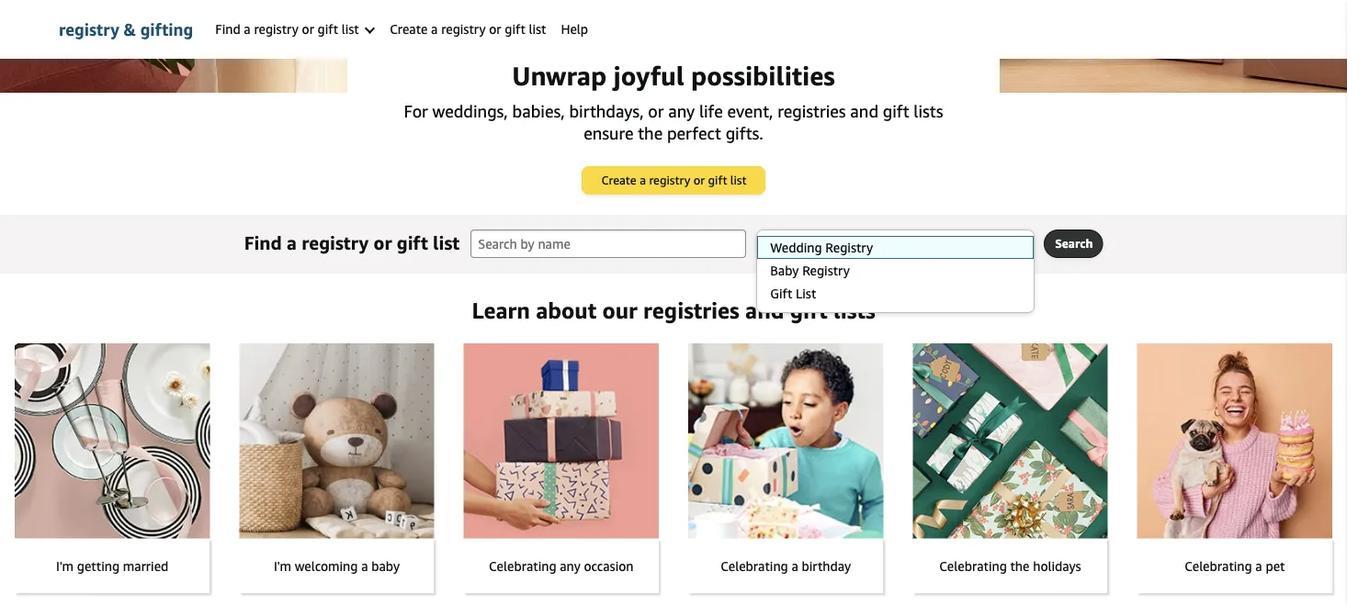 Task type: vqa. For each thing, say whether or not it's contained in the screenshot.
Joyful
yes



Task type: locate. For each thing, give the bounding box(es) containing it.
the right ensure
[[638, 123, 663, 143]]

1 horizontal spatial lists
[[914, 101, 944, 121]]

1 horizontal spatial find
[[244, 232, 282, 254]]

1 vertical spatial and
[[746, 297, 785, 324]]

registries right our
[[644, 297, 740, 324]]

1 vertical spatial the
[[1011, 559, 1030, 574]]

1 search from the left
[[769, 237, 805, 251]]

gift
[[318, 22, 338, 37], [505, 22, 526, 37], [883, 101, 910, 121], [708, 173, 728, 188], [397, 232, 428, 254], [790, 297, 828, 324]]

0 horizontal spatial i'm
[[56, 559, 74, 574]]

holidays
[[1033, 559, 1082, 574]]

0 vertical spatial lists
[[914, 101, 944, 121]]

a child opening a birthday present image
[[689, 344, 884, 539]]

celebrating inside "link"
[[1185, 559, 1253, 574]]

any up perfect
[[669, 101, 695, 121]]

wedding
[[771, 240, 822, 256]]

registry
[[59, 19, 119, 39], [254, 22, 299, 37], [441, 22, 486, 37], [649, 173, 691, 188], [302, 232, 369, 254]]

Search by name text field
[[471, 230, 747, 258]]

any
[[669, 101, 695, 121], [560, 559, 581, 574]]

create a registry or gift list link down perfect
[[583, 167, 765, 194]]

i'm for i'm welcoming a baby
[[274, 559, 291, 574]]

and inside 'for weddings, babies, birthdays, or any life event, registries and gift lists ensure the perfect gifts.'
[[851, 101, 879, 121]]

3 celebrating from the left
[[940, 559, 1007, 574]]

create up "for"
[[390, 22, 428, 37]]

0 horizontal spatial the
[[638, 123, 663, 143]]

1 vertical spatial any
[[560, 559, 581, 574]]

registry & gifting link
[[59, 0, 193, 59]]

1 horizontal spatial the
[[1011, 559, 1030, 574]]

1 vertical spatial create a registry or gift list link
[[583, 167, 765, 194]]

list
[[796, 286, 817, 302]]

1 horizontal spatial search
[[1056, 237, 1093, 251]]

celebrating left holidays
[[940, 559, 1007, 574]]

registries
[[778, 101, 846, 121], [644, 297, 740, 324]]

babies,
[[513, 101, 565, 121]]

registry
[[826, 240, 873, 256], [803, 263, 850, 279]]

gift
[[771, 286, 793, 302]]

celebrating a birthday
[[721, 559, 851, 574]]

celebrating the holidays link
[[913, 344, 1108, 594]]

i'm
[[56, 559, 74, 574], [274, 559, 291, 574]]

find a registry or gift list link
[[208, 0, 383, 59]]

occasion
[[584, 559, 634, 574]]

i'm left getting
[[56, 559, 74, 574]]

registry down by
[[803, 263, 850, 279]]

0 vertical spatial create a registry or gift list
[[390, 22, 546, 37]]

1 horizontal spatial create a registry or gift list link
[[583, 167, 765, 194]]

create a registry or gift list
[[390, 22, 546, 37], [602, 173, 747, 188]]

i'm getting married link
[[15, 344, 210, 594]]

pet parent with dog and dessert image
[[1138, 344, 1333, 539]]

1 horizontal spatial create
[[602, 173, 637, 188]]

or
[[302, 22, 314, 37], [489, 22, 502, 37], [648, 101, 664, 121], [694, 173, 705, 188], [374, 232, 392, 254]]

2 i'm from the left
[[274, 559, 291, 574]]

a inside "link"
[[1256, 559, 1263, 574]]

0 horizontal spatial and
[[746, 297, 785, 324]]

celebrating the holidays
[[940, 559, 1082, 574]]

1 horizontal spatial and
[[851, 101, 879, 121]]

possibilities
[[691, 61, 835, 91]]

find a registry or gift list
[[215, 22, 362, 37], [244, 232, 460, 254]]

0 horizontal spatial any
[[560, 559, 581, 574]]

search up baby
[[769, 237, 805, 251]]

a
[[244, 22, 251, 37], [431, 22, 438, 37], [640, 173, 646, 188], [287, 232, 297, 254], [361, 559, 368, 574], [792, 559, 799, 574], [1256, 559, 1263, 574]]

create a registry or gift list link up weddings,
[[383, 0, 554, 59]]

&
[[124, 19, 136, 39]]

0 horizontal spatial find
[[215, 22, 241, 37]]

0 horizontal spatial create
[[390, 22, 428, 37]]

registries down possibilities
[[778, 101, 846, 121]]

0 vertical spatial create
[[390, 22, 428, 37]]

for
[[404, 101, 428, 121]]

1 vertical spatial create a registry or gift list
[[602, 173, 747, 188]]

create a registry or gift list link
[[383, 0, 554, 59], [583, 167, 765, 194]]

1 horizontal spatial i'm
[[274, 559, 291, 574]]

the left holidays
[[1011, 559, 1030, 574]]

4 celebrating from the left
[[1185, 559, 1253, 574]]

create a registry or gift list up weddings,
[[390, 22, 546, 37]]

search
[[769, 237, 805, 251], [1056, 237, 1093, 251]]

celebrating left occasion
[[489, 559, 557, 574]]

list box containing wedding registry
[[757, 236, 1034, 305]]

event,
[[728, 101, 774, 121]]

1 vertical spatial lists
[[834, 297, 876, 324]]

and
[[851, 101, 879, 121], [746, 297, 785, 324]]

create down ensure
[[602, 173, 637, 188]]

celebrating left pet
[[1185, 559, 1253, 574]]

i'm left welcoming
[[274, 559, 291, 574]]

create a registry or gift list down perfect
[[602, 173, 747, 188]]

celebrating
[[489, 559, 557, 574], [721, 559, 789, 574], [940, 559, 1007, 574], [1185, 559, 1253, 574]]

joyful
[[614, 61, 685, 91]]

any left occasion
[[560, 559, 581, 574]]

list box
[[757, 236, 1034, 305]]

create
[[390, 22, 428, 37], [602, 173, 637, 188]]

help link
[[554, 0, 596, 59]]

celebrating left birthday
[[721, 559, 789, 574]]

wedding registry baby registry gift list
[[771, 240, 873, 302]]

0 vertical spatial any
[[669, 101, 695, 121]]

list
[[342, 22, 359, 37], [529, 22, 546, 37], [731, 173, 747, 188], [433, 232, 460, 254]]

lists
[[914, 101, 944, 121], [834, 297, 876, 324]]

custom gift boxes and confetti image
[[0, 0, 1348, 93]]

2 search from the left
[[1056, 237, 1093, 251]]

2 celebrating from the left
[[721, 559, 789, 574]]

celebrating any occasion
[[489, 559, 634, 574]]

registry right by
[[826, 240, 873, 256]]

0 horizontal spatial registries
[[644, 297, 740, 324]]

find
[[215, 22, 241, 37], [244, 232, 282, 254]]

registries inside 'for weddings, babies, birthdays, or any life event, registries and gift lists ensure the perfect gifts.'
[[778, 101, 846, 121]]

search by
[[769, 237, 821, 251]]

celebrating for celebrating a birthday
[[721, 559, 789, 574]]

0 horizontal spatial search
[[769, 237, 805, 251]]

the
[[638, 123, 663, 143], [1011, 559, 1030, 574]]

1 horizontal spatial any
[[669, 101, 695, 121]]

a hand holding a stack of wraped gifts image
[[464, 344, 659, 539]]

dropdown image
[[1016, 240, 1025, 247]]

1 vertical spatial create
[[602, 173, 637, 188]]

0 vertical spatial the
[[638, 123, 663, 143]]

a pair of champagne flutes on top of plates with ribbon image
[[15, 344, 210, 539]]

1 horizontal spatial registries
[[778, 101, 846, 121]]

0 vertical spatial registries
[[778, 101, 846, 121]]

1 i'm from the left
[[56, 559, 74, 574]]

0 vertical spatial and
[[851, 101, 879, 121]]

search right the dropdown icon
[[1056, 237, 1093, 251]]

1 vertical spatial registry
[[803, 263, 850, 279]]

0 vertical spatial registry
[[826, 240, 873, 256]]

gifting
[[140, 19, 193, 39]]

celebrating for celebrating a pet
[[1185, 559, 1253, 574]]

0 vertical spatial find
[[215, 22, 241, 37]]

gift list link
[[758, 282, 1034, 305]]

0 vertical spatial create a registry or gift list link
[[383, 0, 554, 59]]

1 celebrating from the left
[[489, 559, 557, 574]]

our
[[603, 297, 638, 324]]



Task type: describe. For each thing, give the bounding box(es) containing it.
0 horizontal spatial lists
[[834, 297, 876, 324]]

wrapped holiday gifts with name tags image
[[913, 344, 1108, 539]]

getting
[[77, 559, 120, 574]]

celebrating a pet link
[[1138, 344, 1333, 594]]

baby
[[771, 263, 799, 279]]

baby
[[372, 559, 400, 574]]

celebrating a pet
[[1185, 559, 1286, 574]]

or inside 'for weddings, babies, birthdays, or any life event, registries and gift lists ensure the perfect gifts.'
[[648, 101, 664, 121]]

registry & gifting
[[59, 19, 193, 39]]

celebrating any occasion link
[[464, 344, 659, 594]]

i'm getting married
[[56, 559, 169, 574]]

help
[[561, 22, 588, 37]]

about
[[536, 297, 597, 324]]

gift inside 'for weddings, babies, birthdays, or any life event, registries and gift lists ensure the perfect gifts.'
[[883, 101, 910, 121]]

0 horizontal spatial create a registry or gift list
[[390, 22, 546, 37]]

i'm welcoming a baby link
[[239, 344, 435, 594]]

learn about our registries and gift lists
[[472, 297, 876, 324]]

0 horizontal spatial create a registry or gift list link
[[383, 0, 554, 59]]

i'm welcoming a baby
[[274, 559, 400, 574]]

any inside 'for weddings, babies, birthdays, or any life event, registries and gift lists ensure the perfect gifts.'
[[669, 101, 695, 121]]

celebrating for celebrating the holidays
[[940, 559, 1007, 574]]

wedding registry option
[[757, 236, 1034, 259]]

weddings,
[[433, 101, 508, 121]]

1 horizontal spatial create a registry or gift list
[[602, 173, 747, 188]]

unwrap
[[512, 61, 607, 91]]

birthdays,
[[569, 101, 644, 121]]

unwrap joyful possibilities
[[512, 61, 835, 91]]

for weddings, babies, birthdays, or any life event, registries and gift lists ensure the perfect gifts.
[[404, 101, 944, 143]]

married
[[123, 559, 169, 574]]

search for search by
[[769, 237, 805, 251]]

1 vertical spatial find a registry or gift list
[[244, 232, 460, 254]]

lists inside 'for weddings, babies, birthdays, or any life event, registries and gift lists ensure the perfect gifts.'
[[914, 101, 944, 121]]

wedding registry link
[[758, 236, 1034, 259]]

search for search
[[1056, 237, 1093, 251]]

gifts.
[[726, 123, 764, 143]]

0 vertical spatial find a registry or gift list
[[215, 22, 362, 37]]

Search submit
[[1045, 231, 1103, 257]]

life
[[699, 101, 723, 121]]

celebrating for celebrating any occasion
[[489, 559, 557, 574]]

pet
[[1266, 559, 1286, 574]]

by
[[808, 237, 821, 251]]

i'm for i'm getting married
[[56, 559, 74, 574]]

baby nursery with crib and teddy bear image
[[239, 344, 435, 539]]

gift inside find a registry or gift list link
[[318, 22, 338, 37]]

learn
[[472, 297, 530, 324]]

1 vertical spatial find
[[244, 232, 282, 254]]

celebrating a birthday link
[[689, 344, 884, 594]]

the inside 'for weddings, babies, birthdays, or any life event, registries and gift lists ensure the perfect gifts.'
[[638, 123, 663, 143]]

welcoming
[[295, 559, 358, 574]]

birthday
[[802, 559, 851, 574]]

ensure
[[584, 123, 634, 143]]

perfect
[[667, 123, 722, 143]]

1 vertical spatial registries
[[644, 297, 740, 324]]

baby registry link
[[758, 259, 1034, 282]]



